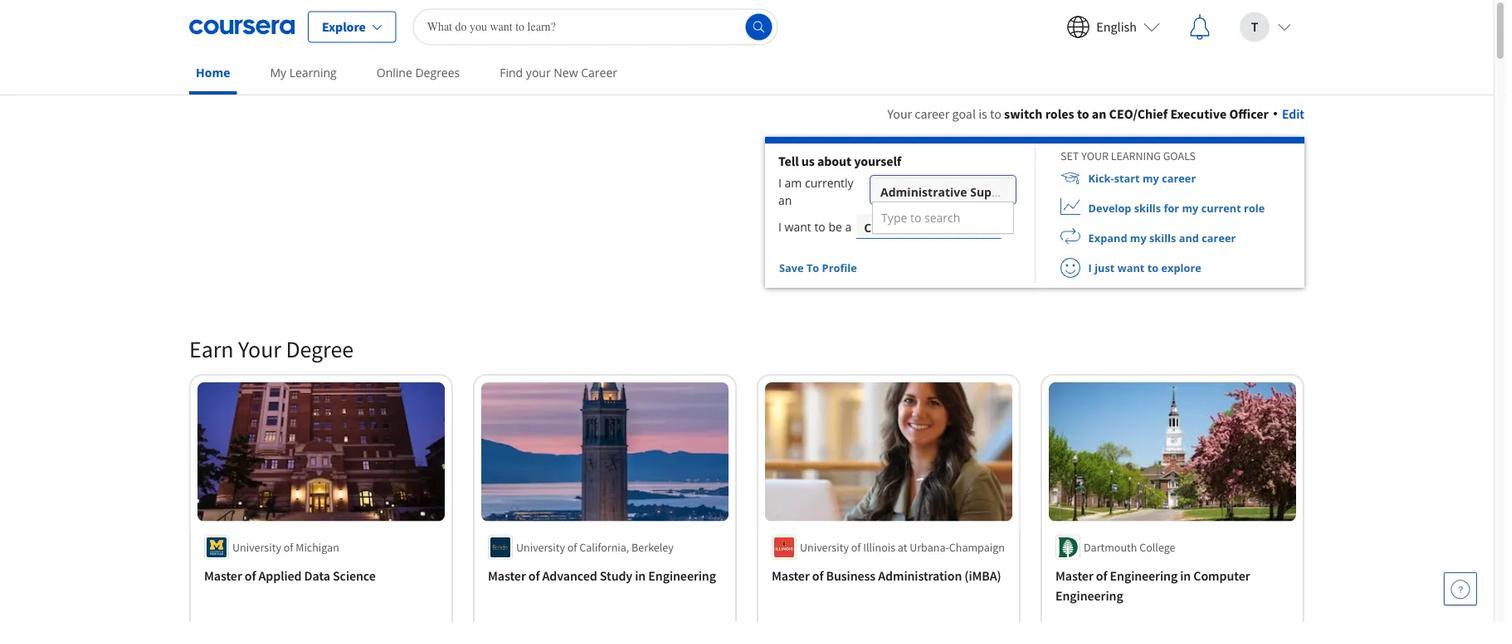 Task type: describe. For each thing, give the bounding box(es) containing it.
(imba)
[[965, 568, 1001, 585]]

master of advanced study in engineering link
[[488, 567, 722, 586]]

your for learning
[[1081, 149, 1109, 163]]

develop skills for my current role button
[[1036, 193, 1265, 223]]

learning
[[1111, 149, 1161, 163]]

tell us about yourself
[[778, 153, 901, 169]]

advanced
[[542, 568, 597, 585]]

0 horizontal spatial your
[[238, 335, 281, 364]]

administration
[[878, 568, 962, 585]]

t
[[1251, 19, 1258, 35]]

explore
[[322, 19, 366, 35]]

dartmouth
[[1084, 540, 1137, 555]]

develop skills for my current role
[[1088, 201, 1265, 215]]

college
[[1140, 540, 1176, 555]]

my
[[270, 65, 286, 80]]

kick-start my career button
[[1036, 163, 1196, 193]]

0 vertical spatial career
[[915, 105, 950, 122]]

online degrees link
[[370, 54, 467, 91]]

currently
[[805, 175, 854, 190]]

I am currently an text field
[[881, 178, 1006, 210]]

about
[[817, 153, 852, 169]]

skills inside "button"
[[1134, 201, 1161, 215]]

my learning link
[[263, 54, 343, 91]]

explore button
[[308, 11, 396, 43]]

university of illinois at urbana-champaign
[[800, 540, 1005, 555]]

find your new career
[[500, 65, 617, 80]]

want inside i just want to explore button
[[1118, 261, 1145, 275]]

data
[[304, 568, 330, 585]]

find
[[500, 65, 523, 80]]

coursera image
[[189, 14, 295, 40]]

help center image
[[1451, 579, 1471, 599]]

home link
[[189, 54, 237, 95]]

engineering down college
[[1110, 568, 1178, 585]]

administrative supervisor
[[881, 184, 1032, 200]]

master of engineering in computer engineering link
[[1056, 567, 1290, 606]]

study
[[600, 568, 633, 585]]

find your new career link
[[493, 54, 624, 91]]

learning
[[289, 65, 337, 80]]

of for michigan
[[284, 540, 293, 555]]

master of advanced study in engineering
[[488, 568, 716, 585]]

i just want to explore
[[1088, 261, 1201, 275]]

master of engineering in computer engineering
[[1056, 568, 1250, 605]]

yourself
[[854, 153, 901, 169]]

1 vertical spatial ceo/chief
[[864, 220, 922, 235]]

of for engineering
[[1096, 568, 1107, 585]]

goal
[[952, 105, 976, 122]]

just
[[1095, 261, 1115, 275]]

0 vertical spatial your
[[887, 105, 912, 122]]

1 in from the left
[[635, 568, 646, 585]]

my inside "button"
[[1182, 201, 1199, 215]]

university for advanced
[[516, 540, 565, 555]]

university of michigan
[[232, 540, 339, 555]]

master for master of applied data science
[[204, 568, 242, 585]]

expand my skills and career button
[[1036, 223, 1236, 253]]

of for business
[[812, 568, 824, 585]]

supervisor
[[970, 184, 1032, 200]]

save to profile button
[[778, 253, 858, 283]]

expand
[[1088, 231, 1127, 245]]

i for i am currently an
[[778, 175, 782, 190]]

your career goal is to switch roles to an ceo/chief executive officer
[[887, 105, 1269, 122]]

business
[[826, 568, 876, 585]]

michigan
[[296, 540, 339, 555]]

engineering for in
[[1056, 588, 1123, 605]]

explore
[[1161, 261, 1201, 275]]

earn
[[189, 335, 234, 364]]

master for master of engineering in computer engineering
[[1056, 568, 1094, 585]]

to right 'type'
[[910, 210, 921, 226]]

smile image
[[1061, 258, 1081, 278]]

my learning
[[270, 65, 337, 80]]

kick-start my career
[[1088, 171, 1196, 185]]

type to search
[[881, 210, 960, 226]]

role
[[1244, 201, 1265, 215]]

i for i want to be a
[[778, 219, 782, 235]]

i just want to explore button
[[1036, 253, 1201, 283]]

master for master of business administration (imba)
[[772, 568, 810, 585]]

current
[[1201, 201, 1241, 215]]

start
[[1114, 171, 1140, 185]]

What do you want to learn? text field
[[413, 9, 778, 45]]

for
[[1164, 201, 1179, 215]]

kick-
[[1088, 171, 1114, 185]]

of for california,
[[567, 540, 577, 555]]

expand my skills and career
[[1088, 231, 1236, 245]]

master of business administration (imba) link
[[772, 567, 1006, 586]]

english button
[[1053, 0, 1173, 54]]

1 horizontal spatial ceo/chief
[[1109, 105, 1168, 122]]

save
[[779, 261, 804, 275]]

type
[[881, 210, 907, 226]]

is
[[979, 105, 987, 122]]

degrees
[[415, 65, 460, 80]]

administrative
[[881, 184, 967, 200]]

online
[[377, 65, 412, 80]]



Task type: vqa. For each thing, say whether or not it's contained in the screenshot.
'Cybersecurity' within the the university of maryland global campus bachelor of science in cybersecurity management and policy
no



Task type: locate. For each thing, give the bounding box(es) containing it.
dartmouth college
[[1084, 540, 1176, 555]]

online degrees
[[377, 65, 460, 80]]

career
[[915, 105, 950, 122], [1162, 171, 1196, 185], [1202, 231, 1236, 245]]

1 horizontal spatial career
[[1162, 171, 1196, 185]]

of left advanced
[[529, 568, 540, 585]]

us
[[802, 153, 815, 169]]

of inside the master of applied data science link
[[245, 568, 256, 585]]

want right just
[[1118, 261, 1145, 275]]

engineering down berkeley
[[648, 568, 716, 585]]

of up advanced
[[567, 540, 577, 555]]

0 horizontal spatial ceo/chief
[[864, 220, 922, 235]]

university up advanced
[[516, 540, 565, 555]]

of left illinois at the right bottom of page
[[851, 540, 861, 555]]

my right expand
[[1130, 231, 1147, 245]]

engineering for study
[[648, 568, 716, 585]]

officer
[[1229, 105, 1269, 122], [984, 220, 1024, 235]]

officer down supervisor
[[984, 220, 1024, 235]]

university up "applied" on the bottom left of page
[[232, 540, 281, 555]]

to right 'roles'
[[1077, 105, 1089, 122]]

executive
[[1170, 105, 1227, 122], [925, 220, 981, 235]]

0 vertical spatial executive
[[1170, 105, 1227, 122]]

develop
[[1088, 201, 1131, 215]]

master down dartmouth
[[1056, 568, 1094, 585]]

in
[[635, 568, 646, 585], [1180, 568, 1191, 585]]

0 horizontal spatial officer
[[984, 220, 1024, 235]]

your up yourself
[[887, 105, 912, 122]]

your right earn
[[238, 335, 281, 364]]

of left michigan on the left
[[284, 540, 293, 555]]

executive up goals
[[1170, 105, 1227, 122]]

1 vertical spatial career
[[1162, 171, 1196, 185]]

i left am
[[778, 175, 782, 190]]

1 horizontal spatial officer
[[1229, 105, 1269, 122]]

career
[[581, 65, 617, 80]]

want
[[785, 219, 811, 235], [1118, 261, 1145, 275]]

to
[[990, 105, 1002, 122], [1077, 105, 1089, 122], [910, 210, 921, 226], [814, 219, 826, 235], [1147, 261, 1159, 275]]

1 university from the left
[[232, 540, 281, 555]]

1 vertical spatial executive
[[925, 220, 981, 235]]

of inside master of business administration (imba) link
[[812, 568, 824, 585]]

earn your degree
[[189, 335, 353, 364]]

t button
[[1227, 0, 1305, 54]]

an down am
[[778, 192, 792, 208]]

1 vertical spatial i
[[778, 219, 782, 235]]

executive down i am currently an text box
[[925, 220, 981, 235]]

in right study
[[635, 568, 646, 585]]

2 horizontal spatial university
[[800, 540, 849, 555]]

my right the 'for'
[[1182, 201, 1199, 215]]

graduation cap image
[[1061, 168, 1081, 188]]

master of applied data science link
[[204, 567, 438, 586]]

set
[[1061, 149, 1079, 163]]

i want to be a
[[778, 219, 852, 235]]

switch
[[1004, 105, 1043, 122]]

ceo/chief right a on the top right of the page
[[864, 220, 922, 235]]

1 vertical spatial my
[[1182, 201, 1199, 215]]

2 master from the left
[[488, 568, 526, 585]]

0 vertical spatial i
[[778, 175, 782, 190]]

tell
[[778, 153, 799, 169]]

roles
[[1045, 105, 1074, 122]]

of for illinois
[[851, 540, 861, 555]]

i up save
[[778, 219, 782, 235]]

0 vertical spatial want
[[785, 219, 811, 235]]

to right is at the right of the page
[[990, 105, 1002, 122]]

engineering down dartmouth
[[1056, 588, 1123, 605]]

new
[[554, 65, 578, 80]]

Occupation field
[[872, 178, 1014, 210]]

i inside button
[[1088, 261, 1092, 275]]

earn your degree collection element
[[179, 308, 1315, 622]]

english
[[1097, 19, 1137, 35]]

master for master of advanced study in engineering
[[488, 568, 526, 585]]

1 horizontal spatial your
[[887, 105, 912, 122]]

your up the kick-
[[1081, 149, 1109, 163]]

to left explore
[[1147, 261, 1159, 275]]

0 vertical spatial skills
[[1134, 201, 1161, 215]]

university up business
[[800, 540, 849, 555]]

0 vertical spatial officer
[[1229, 105, 1269, 122]]

university for applied
[[232, 540, 281, 555]]

urbana-
[[910, 540, 949, 555]]

skills left the 'for'
[[1134, 201, 1161, 215]]

university for business
[[800, 540, 849, 555]]

to inside button
[[1147, 261, 1159, 275]]

applied
[[259, 568, 302, 585]]

of inside the master of engineering in computer engineering
[[1096, 568, 1107, 585]]

career right 'and'
[[1202, 231, 1236, 245]]

an
[[1092, 105, 1107, 122], [778, 192, 792, 208]]

your inside main content
[[1081, 149, 1109, 163]]

master left "applied" on the bottom left of page
[[204, 568, 242, 585]]

university of california, berkeley
[[516, 540, 674, 555]]

2 vertical spatial i
[[1088, 261, 1092, 275]]

to
[[807, 261, 819, 275]]

earn your degree main content
[[0, 84, 1494, 622]]

1 horizontal spatial an
[[1092, 105, 1107, 122]]

ceo/chief executive officer
[[864, 220, 1024, 235]]

ceo/chief
[[1109, 105, 1168, 122], [864, 220, 922, 235]]

illinois
[[863, 540, 895, 555]]

berkeley
[[632, 540, 674, 555]]

master left business
[[772, 568, 810, 585]]

1 master from the left
[[204, 568, 242, 585]]

an inside i am currently an
[[778, 192, 792, 208]]

am
[[785, 175, 802, 190]]

officer left edit dropdown button
[[1229, 105, 1269, 122]]

at
[[898, 540, 907, 555]]

and
[[1179, 231, 1199, 245]]

0 vertical spatial ceo/chief
[[1109, 105, 1168, 122]]

0 horizontal spatial university
[[232, 540, 281, 555]]

want left be
[[785, 219, 811, 235]]

0 horizontal spatial career
[[915, 105, 950, 122]]

master inside the master of engineering in computer engineering
[[1056, 568, 1094, 585]]

save to profile
[[779, 261, 857, 275]]

edit button
[[1274, 104, 1305, 124]]

master of applied data science
[[204, 568, 376, 585]]

ceo/chief up "learning"
[[1109, 105, 1168, 122]]

your
[[887, 105, 912, 122], [238, 335, 281, 364]]

2 horizontal spatial career
[[1202, 231, 1236, 245]]

0 horizontal spatial executive
[[925, 220, 981, 235]]

career down goals
[[1162, 171, 1196, 185]]

0 horizontal spatial in
[[635, 568, 646, 585]]

2 vertical spatial career
[[1202, 231, 1236, 245]]

your right find
[[526, 65, 551, 80]]

2 university from the left
[[516, 540, 565, 555]]

be
[[829, 219, 842, 235]]

None search field
[[413, 9, 778, 45]]

1 vertical spatial an
[[778, 192, 792, 208]]

champaign
[[949, 540, 1005, 555]]

1 horizontal spatial university
[[516, 540, 565, 555]]

my right start
[[1143, 171, 1159, 185]]

line chart image
[[1061, 198, 1081, 218]]

engineering
[[648, 568, 716, 585], [1110, 568, 1178, 585], [1056, 588, 1123, 605]]

3 university from the left
[[800, 540, 849, 555]]

3 master from the left
[[772, 568, 810, 585]]

computer
[[1194, 568, 1250, 585]]

science
[[333, 568, 376, 585]]

of down dartmouth
[[1096, 568, 1107, 585]]

degree
[[286, 335, 353, 364]]

goals
[[1163, 149, 1196, 163]]

repeat image
[[1061, 228, 1081, 248]]

your
[[526, 65, 551, 80], [1081, 149, 1109, 163]]

profile
[[822, 261, 857, 275]]

skills
[[1134, 201, 1161, 215], [1149, 231, 1176, 245]]

career left goal
[[915, 105, 950, 122]]

i left just
[[1088, 261, 1092, 275]]

0 vertical spatial my
[[1143, 171, 1159, 185]]

2 in from the left
[[1180, 568, 1191, 585]]

1 vertical spatial your
[[238, 335, 281, 364]]

your for new
[[526, 65, 551, 80]]

skills inside button
[[1149, 231, 1176, 245]]

0 vertical spatial your
[[526, 65, 551, 80]]

of inside master of advanced study in engineering link
[[529, 568, 540, 585]]

home
[[196, 65, 230, 80]]

in inside the master of engineering in computer engineering
[[1180, 568, 1191, 585]]

in left computer
[[1180, 568, 1191, 585]]

i
[[778, 175, 782, 190], [778, 219, 782, 235], [1088, 261, 1092, 275]]

1 horizontal spatial want
[[1118, 261, 1145, 275]]

i for i just want to explore
[[1088, 261, 1092, 275]]

master of business administration (imba)
[[772, 568, 1001, 585]]

2 vertical spatial my
[[1130, 231, 1147, 245]]

i inside i am currently an
[[778, 175, 782, 190]]

1 vertical spatial your
[[1081, 149, 1109, 163]]

of left business
[[812, 568, 824, 585]]

1 vertical spatial skills
[[1149, 231, 1176, 245]]

1 horizontal spatial your
[[1081, 149, 1109, 163]]

1 horizontal spatial in
[[1180, 568, 1191, 585]]

edit
[[1282, 105, 1305, 122]]

0 horizontal spatial an
[[778, 192, 792, 208]]

0 horizontal spatial want
[[785, 219, 811, 235]]

1 vertical spatial officer
[[984, 220, 1024, 235]]

skills left 'and'
[[1149, 231, 1176, 245]]

0 horizontal spatial your
[[526, 65, 551, 80]]

0 vertical spatial an
[[1092, 105, 1107, 122]]

of for advanced
[[529, 568, 540, 585]]

master left advanced
[[488, 568, 526, 585]]

1 vertical spatial want
[[1118, 261, 1145, 275]]

california,
[[579, 540, 629, 555]]

i am currently an
[[778, 175, 854, 208]]

search
[[924, 210, 960, 226]]

set your learning goals
[[1061, 149, 1196, 163]]

university
[[232, 540, 281, 555], [516, 540, 565, 555], [800, 540, 849, 555]]

1 horizontal spatial executive
[[1170, 105, 1227, 122]]

a
[[845, 219, 852, 235]]

4 master from the left
[[1056, 568, 1094, 585]]

an right 'roles'
[[1092, 105, 1107, 122]]

of left "applied" on the bottom left of page
[[245, 568, 256, 585]]

of for applied
[[245, 568, 256, 585]]

master
[[204, 568, 242, 585], [488, 568, 526, 585], [772, 568, 810, 585], [1056, 568, 1094, 585]]

to left be
[[814, 219, 826, 235]]



